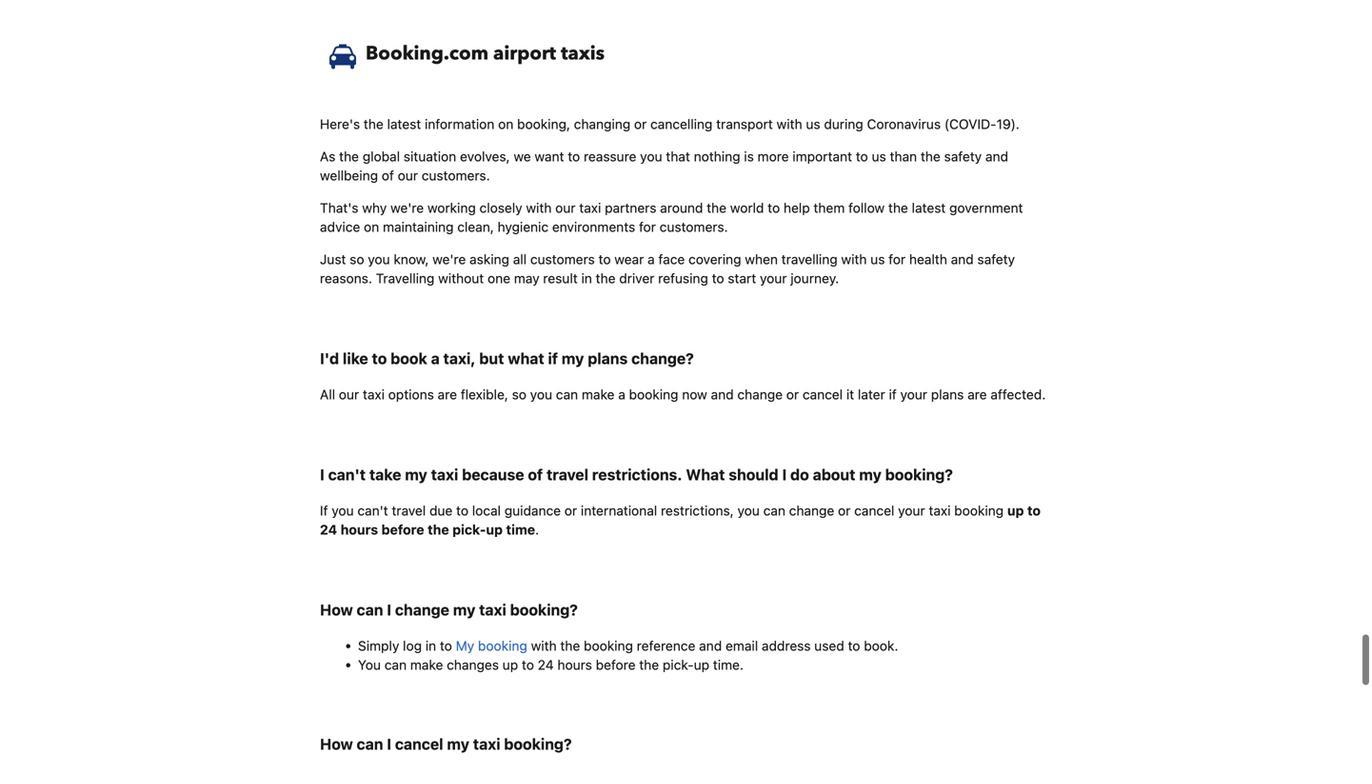 Task type: locate. For each thing, give the bounding box(es) containing it.
1 vertical spatial cancel
[[854, 503, 895, 519]]

1 vertical spatial make
[[410, 657, 443, 673]]

in right log
[[426, 638, 436, 654]]

on
[[498, 116, 514, 132], [364, 219, 379, 235]]

1 vertical spatial your
[[900, 387, 928, 402]]

for
[[639, 219, 656, 235], [889, 251, 906, 267]]

of down global
[[382, 168, 394, 183]]

or
[[634, 116, 647, 132], [786, 387, 799, 402], [565, 503, 577, 519], [838, 503, 851, 519]]

simply log in to my booking with the booking reference and email address used to book. you can make changes up to 24 hours before the pick-up time.
[[358, 638, 898, 673]]

1 vertical spatial us
[[872, 149, 886, 164]]

covering
[[689, 251, 741, 267]]

hours
[[341, 522, 378, 538], [558, 657, 592, 673]]

0 vertical spatial make
[[582, 387, 615, 402]]

2 vertical spatial us
[[871, 251, 885, 267]]

us left during
[[806, 116, 821, 132]]

0 vertical spatial our
[[398, 168, 418, 183]]

used
[[814, 638, 844, 654]]

us inside just so you know, we're asking all customers to wear a face covering when travelling with us for health and safety reasons. travelling without one may result in the driver refusing to start your journey.
[[871, 251, 885, 267]]

1 vertical spatial customers.
[[660, 219, 728, 235]]

change right now
[[738, 387, 783, 402]]

0 vertical spatial pick-
[[452, 522, 486, 538]]

0 horizontal spatial are
[[438, 387, 457, 402]]

now
[[682, 387, 707, 402]]

make down log
[[410, 657, 443, 673]]

local
[[472, 503, 501, 519]]

plans left affected.
[[931, 387, 964, 402]]

you left know,
[[368, 251, 390, 267]]

1 vertical spatial before
[[596, 657, 636, 673]]

0 vertical spatial we're
[[390, 200, 424, 216]]

but
[[479, 349, 504, 368]]

2 vertical spatial our
[[339, 387, 359, 402]]

our up environments
[[555, 200, 576, 216]]

travel left due on the bottom of the page
[[392, 503, 426, 519]]

with inside simply log in to my booking with the booking reference and email address used to book. you can make changes up to 24 hours before the pick-up time.
[[531, 638, 557, 654]]

can down the should
[[763, 503, 786, 519]]

2 vertical spatial booking?
[[504, 735, 572, 753]]

1 horizontal spatial plans
[[931, 387, 964, 402]]

0 horizontal spatial we're
[[390, 200, 424, 216]]

so right flexible,
[[512, 387, 527, 402]]

1 horizontal spatial are
[[968, 387, 987, 402]]

result
[[543, 270, 578, 286]]

1 vertical spatial change
[[789, 503, 835, 519]]

address
[[762, 638, 811, 654]]

0 vertical spatial customers.
[[422, 168, 490, 183]]

with right my booking link
[[531, 638, 557, 654]]

the down due on the bottom of the page
[[428, 522, 449, 538]]

pick- inside simply log in to my booking with the booking reference and email address used to book. you can make changes up to 24 hours before the pick-up time.
[[663, 657, 694, 673]]

with up more
[[777, 116, 802, 132]]

can down i'd like to book a taxi, but what if my plans change?
[[556, 387, 578, 402]]

if right what
[[548, 349, 558, 368]]

1 vertical spatial 24
[[538, 657, 554, 673]]

our down situation
[[398, 168, 418, 183]]

log
[[403, 638, 422, 654]]

that's why we're working closely with our taxi partners around the world to help them follow the latest government advice on maintaining clean, hygienic environments for customers.
[[320, 200, 1023, 235]]

0 horizontal spatial change
[[395, 601, 449, 619]]

without
[[438, 270, 484, 286]]

0 vertical spatial of
[[382, 168, 394, 183]]

and right health
[[951, 251, 974, 267]]

can up simply
[[357, 601, 383, 619]]

our
[[398, 168, 418, 183], [555, 200, 576, 216], [339, 387, 359, 402]]

0 horizontal spatial in
[[426, 638, 436, 654]]

0 vertical spatial latest
[[387, 116, 421, 132]]

1 vertical spatial we're
[[433, 251, 466, 267]]

you down what
[[530, 387, 552, 402]]

1 horizontal spatial on
[[498, 116, 514, 132]]

safety down government
[[978, 251, 1015, 267]]

0 vertical spatial us
[[806, 116, 821, 132]]

in
[[581, 270, 592, 286], [426, 638, 436, 654]]

0 horizontal spatial of
[[382, 168, 394, 183]]

with inside just so you know, we're asking all customers to wear a face covering when travelling with us for health and safety reasons. travelling without one may result in the driver refusing to start your journey.
[[841, 251, 867, 267]]

taxi
[[579, 200, 601, 216], [363, 387, 385, 402], [431, 466, 458, 484], [929, 503, 951, 519], [479, 601, 506, 619], [473, 735, 500, 753]]

hours inside simply log in to my booking with the booking reference and email address used to book. you can make changes up to 24 hours before the pick-up time.
[[558, 657, 592, 673]]

know,
[[394, 251, 429, 267]]

1 horizontal spatial change
[[738, 387, 783, 402]]

before inside up to 24 hours before the pick-up time
[[381, 522, 424, 538]]

all
[[513, 251, 527, 267]]

1 horizontal spatial our
[[398, 168, 418, 183]]

taxi inside that's why we're working closely with our taxi partners around the world to help them follow the latest government advice on maintaining clean, hygienic environments for customers.
[[579, 200, 601, 216]]

0 vertical spatial if
[[548, 349, 558, 368]]

safety
[[944, 149, 982, 164], [978, 251, 1015, 267]]

change up log
[[395, 601, 449, 619]]

pick- down local
[[452, 522, 486, 538]]

0 vertical spatial plans
[[588, 349, 628, 368]]

safety down the (covid-
[[944, 149, 982, 164]]

a inside just so you know, we're asking all customers to wear a face covering when travelling with us for health and safety reasons. travelling without one may result in the driver refusing to start your journey.
[[648, 251, 655, 267]]

1 horizontal spatial a
[[618, 387, 626, 402]]

travel up guidance
[[547, 466, 589, 484]]

0 horizontal spatial pick-
[[452, 522, 486, 538]]

you inside as the global situation evolves, we want to reassure you that nothing is more important to us than the safety and wellbeing of our customers.
[[640, 149, 662, 164]]

are left affected.
[[968, 387, 987, 402]]

1 vertical spatial safety
[[978, 251, 1015, 267]]

1 horizontal spatial if
[[889, 387, 897, 402]]

you left 'that'
[[640, 149, 662, 164]]

the right follow on the top right of page
[[888, 200, 908, 216]]

0 vertical spatial in
[[581, 270, 592, 286]]

before inside simply log in to my booking with the booking reference and email address used to book. you can make changes up to 24 hours before the pick-up time.
[[596, 657, 636, 673]]

24 right changes
[[538, 657, 554, 673]]

of inside as the global situation evolves, we want to reassure you that nothing is more important to us than the safety and wellbeing of our customers.
[[382, 168, 394, 183]]

so
[[350, 251, 364, 267], [512, 387, 527, 402]]

with right travelling
[[841, 251, 867, 267]]

a left the face
[[648, 251, 655, 267]]

time.
[[713, 657, 744, 673]]

booking?
[[885, 466, 953, 484], [510, 601, 578, 619], [504, 735, 572, 753]]

options
[[388, 387, 434, 402]]

for inside just so you know, we're asking all customers to wear a face covering when travelling with us for health and safety reasons. travelling without one may result in the driver refusing to start your journey.
[[889, 251, 906, 267]]

2 horizontal spatial a
[[648, 251, 655, 267]]

are
[[438, 387, 457, 402], [968, 387, 987, 402]]

are right options
[[438, 387, 457, 402]]

customers. down situation
[[422, 168, 490, 183]]

1 horizontal spatial 24
[[538, 657, 554, 673]]

travelling
[[376, 270, 435, 286]]

for left health
[[889, 251, 906, 267]]

my right about
[[859, 466, 882, 484]]

1 vertical spatial latest
[[912, 200, 946, 216]]

0 vertical spatial your
[[760, 270, 787, 286]]

taxi,
[[443, 349, 476, 368]]

safety inside as the global situation evolves, we want to reassure you that nothing is more important to us than the safety and wellbeing of our customers.
[[944, 149, 982, 164]]

my
[[562, 349, 584, 368], [405, 466, 427, 484], [859, 466, 882, 484], [453, 601, 476, 619], [447, 735, 470, 753]]

environments
[[552, 219, 635, 235]]

1 vertical spatial how
[[320, 735, 353, 753]]

0 horizontal spatial latest
[[387, 116, 421, 132]]

1 vertical spatial if
[[889, 387, 897, 402]]

change down do
[[789, 503, 835, 519]]

us left 'than'
[[872, 149, 886, 164]]

1 horizontal spatial cancel
[[803, 387, 843, 402]]

1 horizontal spatial we're
[[433, 251, 466, 267]]

my
[[456, 638, 474, 654]]

pick-
[[452, 522, 486, 538], [663, 657, 694, 673]]

1 vertical spatial for
[[889, 251, 906, 267]]

0 horizontal spatial so
[[350, 251, 364, 267]]

0 vertical spatial 24
[[320, 522, 337, 538]]

2 how from the top
[[320, 735, 353, 753]]

1 horizontal spatial latest
[[912, 200, 946, 216]]

the up global
[[364, 116, 384, 132]]

0 vertical spatial travel
[[547, 466, 589, 484]]

how for how can i change my taxi booking?
[[320, 601, 353, 619]]

plans left the change? at top
[[588, 349, 628, 368]]

1 horizontal spatial travel
[[547, 466, 589, 484]]

1 vertical spatial our
[[555, 200, 576, 216]]

0 horizontal spatial hours
[[341, 522, 378, 538]]

the
[[364, 116, 384, 132], [339, 149, 359, 164], [921, 149, 941, 164], [707, 200, 727, 216], [888, 200, 908, 216], [596, 270, 616, 286], [428, 522, 449, 538], [560, 638, 580, 654], [639, 657, 659, 673]]

can't down take
[[357, 503, 388, 519]]

0 horizontal spatial a
[[431, 349, 440, 368]]

0 horizontal spatial for
[[639, 219, 656, 235]]

our inside that's why we're working closely with our taxi partners around the world to help them follow the latest government advice on maintaining clean, hygienic environments for customers.
[[555, 200, 576, 216]]

customers. inside that's why we're working closely with our taxi partners around the world to help them follow the latest government advice on maintaining clean, hygienic environments for customers.
[[660, 219, 728, 235]]

the inside up to 24 hours before the pick-up time
[[428, 522, 449, 538]]

0 horizontal spatial make
[[410, 657, 443, 673]]

1 vertical spatial pick-
[[663, 657, 694, 673]]

0 horizontal spatial before
[[381, 522, 424, 538]]

1 vertical spatial hours
[[558, 657, 592, 673]]

0 horizontal spatial 24
[[320, 522, 337, 538]]

1 horizontal spatial make
[[582, 387, 615, 402]]

safety inside just so you know, we're asking all customers to wear a face covering when travelling with us for health and safety reasons. travelling without one may result in the driver refusing to start your journey.
[[978, 251, 1015, 267]]

all our taxi options are flexible, so you can make a booking now and change or cancel it later if your plans are affected.
[[320, 387, 1046, 402]]

1 vertical spatial travel
[[392, 503, 426, 519]]

my up my
[[453, 601, 476, 619]]

us
[[806, 116, 821, 132], [872, 149, 886, 164], [871, 251, 885, 267]]

nothing
[[694, 149, 740, 164]]

1 vertical spatial can't
[[357, 503, 388, 519]]

situation
[[404, 149, 456, 164]]

latest up global
[[387, 116, 421, 132]]

our inside as the global situation evolves, we want to reassure you that nothing is more important to us than the safety and wellbeing of our customers.
[[398, 168, 418, 183]]

1 horizontal spatial so
[[512, 387, 527, 402]]

so up reasons.
[[350, 251, 364, 267]]

can inside simply log in to my booking with the booking reference and email address used to book. you can make changes up to 24 hours before the pick-up time.
[[385, 657, 407, 673]]

0 vertical spatial before
[[381, 522, 424, 538]]

19).
[[997, 116, 1020, 132]]

latest up health
[[912, 200, 946, 216]]

0 vertical spatial safety
[[944, 149, 982, 164]]

evolves,
[[460, 149, 510, 164]]

and inside simply log in to my booking with the booking reference and email address used to book. you can make changes up to 24 hours before the pick-up time.
[[699, 638, 722, 654]]

latest
[[387, 116, 421, 132], [912, 200, 946, 216]]

2 vertical spatial cancel
[[395, 735, 443, 753]]

during
[[824, 116, 864, 132]]

up
[[1007, 503, 1024, 519], [486, 522, 503, 538], [503, 657, 518, 673], [694, 657, 710, 673]]

in inside just so you know, we're asking all customers to wear a face covering when travelling with us for health and safety reasons. travelling without one may result in the driver refusing to start your journey.
[[581, 270, 592, 286]]

1 vertical spatial of
[[528, 466, 543, 484]]

1 vertical spatial on
[[364, 219, 379, 235]]

0 vertical spatial for
[[639, 219, 656, 235]]

all
[[320, 387, 335, 402]]

can down log
[[385, 657, 407, 673]]

1 horizontal spatial in
[[581, 270, 592, 286]]

0 vertical spatial so
[[350, 251, 364, 267]]

email
[[726, 638, 758, 654]]

a left taxi,
[[431, 349, 440, 368]]

plans
[[588, 349, 628, 368], [931, 387, 964, 402]]

if right later
[[889, 387, 897, 402]]

make up i can't take my taxi because of travel restrictions. what should i do about my booking?
[[582, 387, 615, 402]]

1 are from the left
[[438, 387, 457, 402]]

us inside as the global situation evolves, we want to reassure you that nothing is more important to us than the safety and wellbeing of our customers.
[[872, 149, 886, 164]]

my down changes
[[447, 735, 470, 753]]

0 horizontal spatial customers.
[[422, 168, 490, 183]]

up to 24 hours before the pick-up time
[[320, 503, 1041, 538]]

we're up maintaining on the left
[[390, 200, 424, 216]]

the left world
[[707, 200, 727, 216]]

1 vertical spatial so
[[512, 387, 527, 402]]

if
[[548, 349, 558, 368], [889, 387, 897, 402]]

can't left take
[[328, 466, 366, 484]]

of
[[382, 168, 394, 183], [528, 466, 543, 484]]

0 horizontal spatial on
[[364, 219, 379, 235]]

us left health
[[871, 251, 885, 267]]

and up time.
[[699, 638, 722, 654]]

on left booking,
[[498, 116, 514, 132]]

your
[[760, 270, 787, 286], [900, 387, 928, 402], [898, 503, 925, 519]]

2 horizontal spatial our
[[555, 200, 576, 216]]

0 vertical spatial how
[[320, 601, 353, 619]]

24 down if on the bottom
[[320, 522, 337, 538]]

customers. down around at the top of page
[[660, 219, 728, 235]]

and down 19).
[[986, 149, 1009, 164]]

my right take
[[405, 466, 427, 484]]

cancelling
[[650, 116, 713, 132]]

24
[[320, 522, 337, 538], [538, 657, 554, 673]]

can
[[556, 387, 578, 402], [763, 503, 786, 519], [357, 601, 383, 619], [385, 657, 407, 673], [357, 735, 383, 753]]

the down "wear"
[[596, 270, 616, 286]]

them
[[814, 200, 845, 216]]

2 vertical spatial a
[[618, 387, 626, 402]]

how
[[320, 601, 353, 619], [320, 735, 353, 753]]

0 vertical spatial hours
[[341, 522, 378, 538]]

0 horizontal spatial travel
[[392, 503, 426, 519]]

we're
[[390, 200, 424, 216], [433, 251, 466, 267]]

0 horizontal spatial our
[[339, 387, 359, 402]]

of up guidance
[[528, 466, 543, 484]]

we're up without
[[433, 251, 466, 267]]

for down partners
[[639, 219, 656, 235]]

make inside simply log in to my booking with the booking reference and email address used to book. you can make changes up to 24 hours before the pick-up time.
[[410, 657, 443, 673]]

0 vertical spatial on
[[498, 116, 514, 132]]

in right result
[[581, 270, 592, 286]]

1 horizontal spatial hours
[[558, 657, 592, 673]]

24 inside simply log in to my booking with the booking reference and email address used to book. you can make changes up to 24 hours before the pick-up time.
[[538, 657, 554, 673]]

2 horizontal spatial change
[[789, 503, 835, 519]]

0 horizontal spatial cancel
[[395, 735, 443, 753]]

with inside that's why we're working closely with our taxi partners around the world to help them follow the latest government advice on maintaining clean, hygienic environments for customers.
[[526, 200, 552, 216]]

because
[[462, 466, 524, 484]]

with up hygienic
[[526, 200, 552, 216]]

on down why
[[364, 219, 379, 235]]

cancel
[[803, 387, 843, 402], [854, 503, 895, 519], [395, 735, 443, 753]]

1 how from the top
[[320, 601, 353, 619]]

you
[[640, 149, 662, 164], [368, 251, 390, 267], [530, 387, 552, 402], [332, 503, 354, 519], [738, 503, 760, 519]]

1 vertical spatial booking?
[[510, 601, 578, 619]]

customers. inside as the global situation evolves, we want to reassure you that nothing is more important to us than the safety and wellbeing of our customers.
[[422, 168, 490, 183]]

a left now
[[618, 387, 626, 402]]

1 vertical spatial in
[[426, 638, 436, 654]]

1 horizontal spatial before
[[596, 657, 636, 673]]

how can i cancel my taxi booking?
[[320, 735, 572, 753]]

(covid-
[[945, 116, 997, 132]]

1 horizontal spatial of
[[528, 466, 543, 484]]

the right my booking link
[[560, 638, 580, 654]]

pick- down reference
[[663, 657, 694, 673]]

our right "all"
[[339, 387, 359, 402]]

customers.
[[422, 168, 490, 183], [660, 219, 728, 235]]

restrictions,
[[661, 503, 734, 519]]

1 horizontal spatial for
[[889, 251, 906, 267]]

1 horizontal spatial pick-
[[663, 657, 694, 673]]



Task type: describe. For each thing, give the bounding box(es) containing it.
latest inside that's why we're working closely with our taxi partners around the world to help them follow the latest government advice on maintaining clean, hygienic environments for customers.
[[912, 200, 946, 216]]

my booking link
[[456, 638, 527, 654]]

the up 'wellbeing'
[[339, 149, 359, 164]]

you inside just so you know, we're asking all customers to wear a face covering when travelling with us for health and safety reasons. travelling without one may result in the driver refusing to start your journey.
[[368, 251, 390, 267]]

i can't take my taxi because of travel restrictions. what should i do about my booking?
[[320, 466, 953, 484]]

face
[[659, 251, 685, 267]]

i'd like to book a taxi, but what if my plans change?
[[320, 349, 694, 368]]

to inside up to 24 hours before the pick-up time
[[1027, 503, 1041, 519]]

pick- inside up to 24 hours before the pick-up time
[[452, 522, 486, 538]]

transport
[[716, 116, 773, 132]]

us for with
[[871, 251, 885, 267]]

around
[[660, 200, 703, 216]]

changing
[[574, 116, 631, 132]]

can down you
[[357, 735, 383, 753]]

here's the latest information on booking, changing or cancelling transport with us during coronavirus (covid-19).
[[320, 116, 1020, 132]]

so inside just so you know, we're asking all customers to wear a face covering when travelling with us for health and safety reasons. travelling without one may result in the driver refusing to start your journey.
[[350, 251, 364, 267]]

world
[[730, 200, 764, 216]]

or down about
[[838, 503, 851, 519]]

as
[[320, 149, 336, 164]]

just so you know, we're asking all customers to wear a face covering when travelling with us for health and safety reasons. travelling without one may result in the driver refusing to start your journey.
[[320, 251, 1015, 286]]

my right what
[[562, 349, 584, 368]]

the inside just so you know, we're asking all customers to wear a face covering when travelling with us for health and safety reasons. travelling without one may result in the driver refusing to start your journey.
[[596, 270, 616, 286]]

start
[[728, 270, 756, 286]]

0 horizontal spatial plans
[[588, 349, 628, 368]]

may
[[514, 270, 540, 286]]

it
[[847, 387, 854, 402]]

your inside just so you know, we're asking all customers to wear a face covering when travelling with us for health and safety reasons. travelling without one may result in the driver refusing to start your journey.
[[760, 270, 787, 286]]

wear
[[615, 251, 644, 267]]

a for customers
[[648, 251, 655, 267]]

refusing
[[658, 270, 708, 286]]

for inside that's why we're working closely with our taxi partners around the world to help them follow the latest government advice on maintaining clean, hygienic environments for customers.
[[639, 219, 656, 235]]

clean,
[[457, 219, 494, 235]]

take
[[369, 466, 401, 484]]

and inside just so you know, we're asking all customers to wear a face covering when travelling with us for health and safety reasons. travelling without one may result in the driver refusing to start your journey.
[[951, 251, 974, 267]]

global
[[363, 149, 400, 164]]

time
[[506, 522, 535, 538]]

restrictions.
[[592, 466, 682, 484]]

one
[[488, 270, 510, 286]]

later
[[858, 387, 885, 402]]

book.
[[864, 638, 898, 654]]

what
[[508, 349, 544, 368]]

as the global situation evolves, we want to reassure you that nothing is more important to us than the safety and wellbeing of our customers.
[[320, 149, 1009, 183]]

or left it
[[786, 387, 799, 402]]

that
[[666, 149, 690, 164]]

booking? for how can i change my taxi booking?
[[510, 601, 578, 619]]

if
[[320, 503, 328, 519]]

customers
[[530, 251, 595, 267]]

when
[[745, 251, 778, 267]]

hours inside up to 24 hours before the pick-up time
[[341, 522, 378, 538]]

journey.
[[791, 270, 839, 286]]

us for to
[[872, 149, 886, 164]]

a for you
[[618, 387, 626, 402]]

2 vertical spatial change
[[395, 601, 449, 619]]

.
[[535, 522, 539, 538]]

0 vertical spatial can't
[[328, 466, 366, 484]]

advice
[[320, 219, 360, 235]]

2 vertical spatial your
[[898, 503, 925, 519]]

what
[[686, 466, 725, 484]]

that's
[[320, 200, 359, 216]]

0 horizontal spatial if
[[548, 349, 558, 368]]

should
[[729, 466, 779, 484]]

1 vertical spatial plans
[[931, 387, 964, 402]]

book
[[391, 349, 427, 368]]

you right if on the bottom
[[332, 503, 354, 519]]

or right guidance
[[565, 503, 577, 519]]

0 vertical spatial cancel
[[803, 387, 843, 402]]

booking,
[[517, 116, 570, 132]]

follow
[[849, 200, 885, 216]]

and right now
[[711, 387, 734, 402]]

in inside simply log in to my booking with the booking reference and email address used to book. you can make changes up to 24 hours before the pick-up time.
[[426, 638, 436, 654]]

partners
[[605, 200, 657, 216]]

due
[[430, 503, 453, 519]]

coronavirus
[[867, 116, 941, 132]]

want
[[535, 149, 564, 164]]

2 are from the left
[[968, 387, 987, 402]]

more
[[758, 149, 789, 164]]

just
[[320, 251, 346, 267]]

the right 'than'
[[921, 149, 941, 164]]

asking
[[470, 251, 509, 267]]

booking.com
[[366, 40, 489, 67]]

like
[[343, 349, 368, 368]]

travelling
[[782, 251, 838, 267]]

change?
[[631, 349, 694, 368]]

health
[[909, 251, 947, 267]]

how for how can i cancel my taxi booking?
[[320, 735, 353, 753]]

simply
[[358, 638, 399, 654]]

airport
[[493, 40, 556, 67]]

international
[[581, 503, 657, 519]]

you
[[358, 657, 381, 673]]

0 vertical spatial booking?
[[885, 466, 953, 484]]

you down the should
[[738, 503, 760, 519]]

2 horizontal spatial cancel
[[854, 503, 895, 519]]

flexible,
[[461, 387, 508, 402]]

how can i change my taxi booking?
[[320, 601, 578, 619]]

maintaining
[[383, 219, 454, 235]]

hygienic
[[498, 219, 549, 235]]

we're inside that's why we're working closely with our taxi partners around the world to help them follow the latest government advice on maintaining clean, hygienic environments for customers.
[[390, 200, 424, 216]]

we
[[514, 149, 531, 164]]

closely
[[480, 200, 522, 216]]

working
[[428, 200, 476, 216]]

driver
[[619, 270, 655, 286]]

reassure
[[584, 149, 637, 164]]

wellbeing
[[320, 168, 378, 183]]

booking? for how can i cancel my taxi booking?
[[504, 735, 572, 753]]

taxis
[[561, 40, 605, 67]]

changes
[[447, 657, 499, 673]]

about
[[813, 466, 856, 484]]

important
[[793, 149, 852, 164]]

to inside that's why we're working closely with our taxi partners around the world to help them follow the latest government advice on maintaining clean, hygienic environments for customers.
[[768, 200, 780, 216]]

the down reference
[[639, 657, 659, 673]]

and inside as the global situation evolves, we want to reassure you that nothing is more important to us than the safety and wellbeing of our customers.
[[986, 149, 1009, 164]]

here's
[[320, 116, 360, 132]]

guidance
[[505, 503, 561, 519]]

on inside that's why we're working closely with our taxi partners around the world to help them follow the latest government advice on maintaining clean, hygienic environments for customers.
[[364, 219, 379, 235]]

24 inside up to 24 hours before the pick-up time
[[320, 522, 337, 538]]

1 vertical spatial a
[[431, 349, 440, 368]]

we're inside just so you know, we're asking all customers to wear a face covering when travelling with us for health and safety reasons. travelling without one may result in the driver refusing to start your journey.
[[433, 251, 466, 267]]

reasons.
[[320, 270, 372, 286]]

0 vertical spatial change
[[738, 387, 783, 402]]

information
[[425, 116, 495, 132]]

do
[[790, 466, 809, 484]]

or right changing
[[634, 116, 647, 132]]

if you can't travel due to local guidance or international restrictions, you can change or cancel your taxi booking
[[320, 503, 1007, 519]]



Task type: vqa. For each thing, say whether or not it's contained in the screenshot.
leftmost Latest
yes



